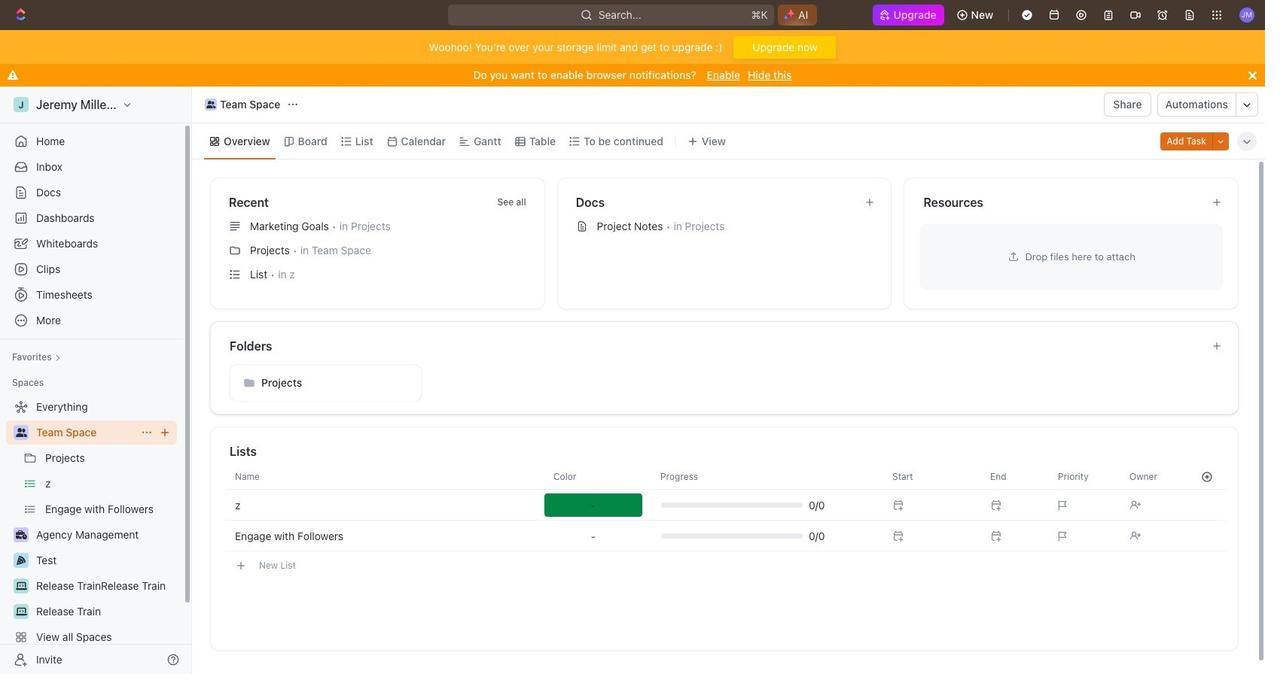 Task type: vqa. For each thing, say whether or not it's contained in the screenshot.
EMAIL, COMMA OR SPACE SEPARATED text field
no



Task type: describe. For each thing, give the bounding box(es) containing it.
1 laptop code image from the top
[[15, 582, 27, 591]]

2 laptop code image from the top
[[15, 608, 27, 617]]

tree inside sidebar navigation
[[6, 395, 177, 675]]

sidebar navigation
[[0, 87, 195, 675]]



Task type: locate. For each thing, give the bounding box(es) containing it.
user group image
[[206, 101, 216, 108]]

1 vertical spatial laptop code image
[[15, 608, 27, 617]]

laptop code image
[[15, 582, 27, 591], [15, 608, 27, 617]]

dropdown menu image
[[591, 531, 596, 543]]

user group image
[[15, 429, 27, 438]]

0 vertical spatial laptop code image
[[15, 582, 27, 591]]

pizza slice image
[[17, 557, 26, 566]]

tree
[[6, 395, 177, 675]]

business time image
[[15, 531, 27, 540]]

dropdown menu image
[[544, 494, 642, 517]]

jeremy miller's workspace, , element
[[14, 97, 29, 112]]



